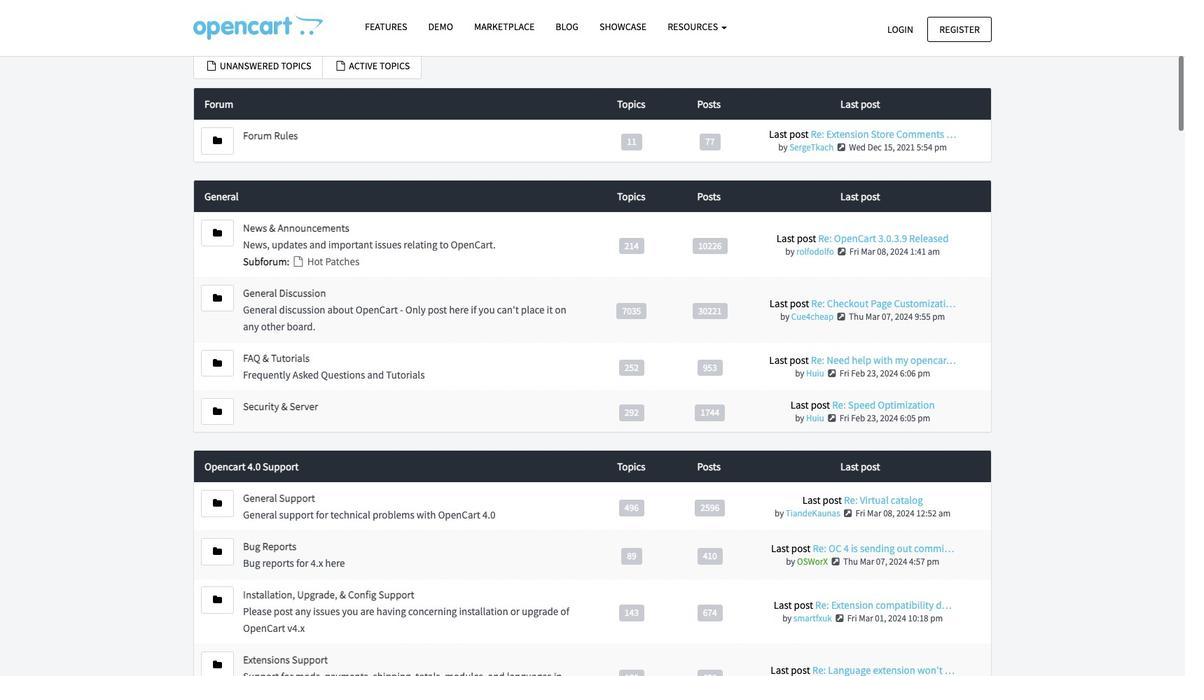 Task type: describe. For each thing, give the bounding box(es) containing it.
post up last post re: opencart 3.0.3.9 released
[[861, 190, 880, 203]]

by for last post re: virtual catalog
[[775, 508, 784, 520]]

rules
[[274, 129, 298, 142]]

forum rules
[[243, 129, 298, 142]]

faq & tutorials link
[[243, 352, 310, 365]]

pm for re: extension store comments …
[[934, 142, 947, 154]]

server
[[290, 400, 318, 413]]

& inside installation, upgrade, & config support please post any issues you are having concerning installation or upgrade of opencart v4.x
[[340, 589, 346, 602]]

topics for last post re: virtual catalog
[[617, 461, 645, 474]]

general support general support for technical problems with opencart 4.0
[[243, 492, 495, 522]]

post left need
[[790, 354, 809, 367]]

relating
[[404, 238, 437, 251]]

forum for forum
[[205, 98, 233, 111]]

security & server
[[243, 400, 318, 413]]

last for re: oc 4 is sending out commi…
[[771, 542, 789, 556]]

general down general support 'link'
[[243, 509, 277, 522]]

virtual
[[860, 494, 889, 507]]

oc
[[829, 542, 842, 556]]

re: speed optimization link
[[832, 399, 935, 412]]

questions
[[321, 368, 365, 382]]

by for last post re: opencart 3.0.3.9 released
[[785, 246, 795, 258]]

fri for speed
[[840, 413, 849, 424]]

pm for re: oc 4 is sending out commi…
[[927, 556, 939, 568]]

v4.x
[[287, 622, 305, 636]]

last for re: extension store comments …
[[769, 128, 787, 141]]

login link
[[875, 16, 925, 42]]

re: extension compatibility d… link
[[815, 599, 952, 612]]

last up last post re: opencart 3.0.3.9 released
[[841, 190, 859, 203]]

last post re: need help with my opencar…
[[769, 354, 956, 367]]

discussion
[[279, 303, 325, 316]]

support up general support 'link'
[[263, 461, 299, 474]]

you inside installation, upgrade, & config support please post any issues you are having concerning installation or upgrade of opencart v4.x
[[342, 605, 358, 619]]

re: opencart 3.0.3.9 released link
[[818, 232, 949, 245]]

10226
[[698, 240, 722, 252]]

you inside general discussion general discussion about opencart - only post here if you can't place it on any other board.
[[479, 303, 495, 316]]

fri for extension
[[847, 613, 857, 625]]

pm for re: checkout page customizati…
[[932, 311, 945, 323]]

blog
[[556, 20, 579, 33]]

installation, upgrade, & config support link
[[243, 589, 414, 602]]

my
[[895, 354, 909, 367]]

by for last post re: need help with my opencar…
[[795, 368, 804, 380]]

2024 for page
[[895, 311, 913, 323]]

posts for last post re: virtual catalog
[[697, 461, 721, 474]]

08, for catalog
[[883, 508, 895, 520]]

post up by cue4cheap
[[790, 297, 809, 310]]

extension for compatibility
[[831, 599, 874, 612]]

0 vertical spatial tutorials
[[271, 352, 310, 365]]

opencart inside general support general support for technical problems with opencart 4.0
[[438, 509, 480, 522]]

4.x
[[311, 557, 323, 570]]

general discussion image
[[213, 293, 222, 303]]

checkout
[[827, 297, 869, 310]]

d…
[[936, 599, 952, 612]]

unanswered topics link
[[193, 52, 323, 79]]

with inside general support general support for technical problems with opencart 4.0
[[417, 509, 436, 522]]

08, for 3.0.3.9
[[877, 246, 888, 258]]

extensions
[[243, 654, 290, 667]]

2021
[[897, 142, 915, 154]]

mar for page
[[866, 311, 880, 323]]

post left the speed
[[811, 399, 830, 412]]

view the latest post image for re: extension compatibility d…
[[834, 615, 845, 624]]

and inside faq & tutorials frequently asked questions and tutorials
[[367, 368, 384, 382]]

sergetkach
[[789, 142, 834, 154]]

config
[[348, 589, 376, 602]]

cue4cheap
[[791, 311, 834, 323]]

optimization
[[878, 399, 935, 412]]

pm for re: speed optimization
[[918, 413, 930, 424]]

re: for re: opencart 3.0.3.9 released
[[818, 232, 832, 245]]

general support link
[[243, 492, 315, 505]]

2596
[[701, 502, 719, 514]]

143
[[625, 607, 639, 619]]

last for re: need help with my opencar…
[[769, 354, 787, 367]]

news & announcements image
[[213, 228, 222, 238]]

file o image for active topics
[[334, 61, 347, 70]]

opencart inside installation, upgrade, & config support please post any issues you are having concerning installation or upgrade of opencart v4.x
[[243, 622, 285, 636]]

last post re: virtual catalog
[[802, 494, 923, 507]]

dec
[[868, 142, 882, 154]]

demo
[[428, 20, 453, 33]]

extensions support image
[[213, 661, 222, 671]]

9:55
[[915, 311, 931, 323]]

feb for need
[[851, 368, 865, 380]]

post up virtual
[[861, 461, 880, 474]]

by for last post re: extension store comments …
[[778, 142, 788, 154]]

thu for 4
[[843, 556, 858, 568]]

sergetkach link
[[789, 142, 834, 154]]

& for faq
[[263, 352, 269, 365]]

re: for re: checkout page customizati…
[[811, 297, 825, 310]]

fri feb 23, 2024 6:05 pm
[[840, 413, 930, 424]]

last up last post re: extension store comments …
[[841, 98, 859, 111]]

last for re: virtual catalog
[[802, 494, 821, 507]]

bug reports image
[[213, 547, 222, 557]]

help
[[852, 354, 871, 367]]

1 horizontal spatial tutorials
[[386, 368, 425, 382]]

page
[[871, 297, 892, 310]]

are
[[360, 605, 374, 619]]

292
[[625, 407, 639, 419]]

last post re: opencart 3.0.3.9 released
[[777, 232, 949, 245]]

post up last post re: extension store comments …
[[861, 98, 880, 111]]

osworx
[[797, 556, 828, 568]]

view the latest post image for re: oc 4 is sending out commi…
[[830, 558, 841, 567]]

general discussion general discussion about opencart - only post here if you can't place it on any other board.
[[243, 286, 566, 333]]

marketplace link
[[464, 15, 545, 39]]

last post re: extension store comments …
[[769, 128, 956, 141]]

announcements
[[278, 221, 349, 235]]

last post for virtual
[[841, 461, 880, 474]]

6:06
[[900, 368, 916, 380]]

for for technical
[[316, 509, 328, 522]]

extensions support link
[[243, 654, 328, 667]]

resources link
[[657, 15, 737, 39]]

fri mar 08, 2024 12:52 am
[[856, 508, 951, 520]]

re: for re: virtual catalog
[[844, 494, 858, 507]]

last up last post re: virtual catalog at right
[[841, 461, 859, 474]]

news & announcements news, updates and important issues relating to opencart.
[[243, 221, 496, 251]]

huiu link for re: speed optimization
[[806, 413, 824, 424]]

having
[[376, 605, 406, 619]]

by for last post re: speed optimization
[[795, 413, 804, 424]]

hot patches
[[305, 255, 359, 268]]

2 bug from the top
[[243, 557, 260, 570]]

-
[[400, 303, 403, 316]]

by huiu for re: speed optimization
[[795, 413, 824, 424]]

last post re: oc 4 is sending out commi…
[[771, 542, 954, 556]]

support inside installation, upgrade, & config support please post any issues you are having concerning installation or upgrade of opencart v4.x
[[379, 589, 414, 602]]

support
[[279, 509, 314, 522]]

issues inside installation, upgrade, & config support please post any issues you are having concerning installation or upgrade of opencart v4.x
[[313, 605, 340, 619]]

am for re: opencart 3.0.3.9 released
[[928, 246, 940, 258]]

topics for active topics
[[380, 59, 410, 72]]

board.
[[287, 320, 315, 333]]

2024 for help
[[880, 368, 898, 380]]

11
[[627, 136, 636, 148]]

demo link
[[418, 15, 464, 39]]

view the latest post image for re: need help with my opencar…
[[826, 369, 838, 378]]

…
[[946, 128, 956, 141]]

0 vertical spatial with
[[873, 354, 893, 367]]

re: extension store comments … link
[[811, 128, 956, 141]]

general up other on the left top of page
[[243, 303, 277, 316]]

installation, upgrade, & config support image
[[213, 596, 222, 605]]

by huiu for re: need help with my opencar…
[[795, 368, 824, 380]]

tiandekaunas link
[[786, 508, 840, 520]]

file o image for unanswered topics
[[205, 61, 218, 70]]

mar for 4
[[860, 556, 874, 568]]

general discussion link
[[243, 286, 326, 300]]

general for general support general support for technical problems with opencart 4.0
[[243, 492, 277, 505]]

5:54
[[917, 142, 933, 154]]

re: for re: extension compatibility d…
[[815, 599, 829, 612]]

forum rules link
[[243, 129, 298, 142]]

by sergetkach
[[778, 142, 834, 154]]

& for news
[[269, 221, 276, 235]]

need
[[827, 354, 850, 367]]

important
[[328, 238, 373, 251]]

wed
[[849, 142, 866, 154]]

post up tiandekaunas link
[[823, 494, 842, 507]]

concerning
[[408, 605, 457, 619]]

pm for re: need help with my opencar…
[[918, 368, 930, 380]]

osworx link
[[797, 556, 828, 568]]

23, for optimization
[[867, 413, 878, 424]]

upgrade,
[[297, 589, 337, 602]]

opencar…
[[911, 354, 956, 367]]

2024 for optimization
[[880, 413, 898, 424]]

last for re: checkout page customizati…
[[770, 297, 788, 310]]

2024 for 3.0.3.9
[[890, 246, 908, 258]]

07, for is
[[876, 556, 887, 568]]

topics for last post re: opencart 3.0.3.9 released
[[617, 190, 645, 203]]

huiu for re: speed optimization
[[806, 413, 824, 424]]



Task type: locate. For each thing, give the bounding box(es) containing it.
bug reports link
[[243, 540, 296, 554]]

extension for store
[[827, 128, 869, 141]]

0 vertical spatial 08,
[[877, 246, 888, 258]]

1 vertical spatial 23,
[[867, 413, 878, 424]]

general support image
[[213, 499, 222, 509]]

1 vertical spatial here
[[325, 557, 345, 570]]

1 horizontal spatial issues
[[375, 238, 402, 251]]

1 topics from the left
[[281, 59, 311, 72]]

topics up 496
[[617, 461, 645, 474]]

by down last post re: speed optimization
[[795, 413, 804, 424]]

support down the v4.x
[[292, 654, 328, 667]]

to
[[440, 238, 449, 251]]

view the latest post image down need
[[826, 369, 838, 378]]

by left rolfodolfo link
[[785, 246, 795, 258]]

1 vertical spatial tutorials
[[386, 368, 425, 382]]

marketplace
[[474, 20, 535, 33]]

0 vertical spatial huiu
[[806, 368, 824, 380]]

1 vertical spatial you
[[342, 605, 358, 619]]

opencart right problems
[[438, 509, 480, 522]]

0 vertical spatial topics
[[617, 98, 645, 111]]

fri
[[849, 246, 859, 258], [840, 368, 849, 380], [840, 413, 849, 424], [856, 508, 865, 520], [847, 613, 857, 625]]

1 vertical spatial feb
[[851, 413, 865, 424]]

faq
[[243, 352, 260, 365]]

2 23, from the top
[[867, 413, 878, 424]]

07, for customizati…
[[882, 311, 893, 323]]

last up by rolfodolfo
[[777, 232, 795, 245]]

last post for opencart
[[841, 190, 880, 203]]

fri right view the latest post image at the bottom right of the page
[[856, 508, 865, 520]]

by osworx
[[786, 556, 828, 568]]

2024
[[890, 246, 908, 258], [895, 311, 913, 323], [880, 368, 898, 380], [880, 413, 898, 424], [896, 508, 915, 520], [889, 556, 907, 568], [888, 613, 906, 625]]

any left other on the left top of page
[[243, 320, 259, 333]]

view the latest post image for re: checkout page customizati…
[[835, 312, 847, 321]]

by for last post re: oc 4 is sending out commi…
[[786, 556, 795, 568]]

last post up last post re: extension store comments …
[[841, 98, 880, 111]]

1 vertical spatial 07,
[[876, 556, 887, 568]]

1 vertical spatial issues
[[313, 605, 340, 619]]

cue4cheap link
[[791, 311, 834, 323]]

0 vertical spatial huiu link
[[806, 368, 824, 380]]

bug down 'bug reports' link on the bottom left of the page
[[243, 557, 260, 570]]

0 horizontal spatial 4.0
[[248, 461, 261, 474]]

thu down is
[[843, 556, 858, 568]]

& inside news & announcements news, updates and important issues relating to opencart.
[[269, 221, 276, 235]]

410
[[703, 551, 717, 562]]

fri feb 23, 2024 6:06 pm
[[840, 368, 930, 380]]

view the latest post image for re: speed optimization
[[826, 414, 838, 423]]

1 vertical spatial topics
[[617, 190, 645, 203]]

general link
[[205, 188, 593, 205]]

fri for virtual
[[856, 508, 865, 520]]

re: left the speed
[[832, 399, 846, 412]]

by left cue4cheap link
[[780, 311, 790, 323]]

opencart left -
[[356, 303, 398, 316]]

by cue4cheap
[[780, 311, 834, 323]]

huiu link for re: need help with my opencar…
[[806, 368, 824, 380]]

2 topics from the left
[[380, 59, 410, 72]]

fri mar 01, 2024 10:18 pm
[[847, 613, 943, 625]]

general for general discussion general discussion about opencart - only post here if you can't place it on any other board.
[[243, 286, 277, 300]]

feb for speed
[[851, 413, 865, 424]]

23, down last post re: speed optimization
[[867, 413, 878, 424]]

15,
[[884, 142, 895, 154]]

pm down the commi… on the bottom right
[[927, 556, 939, 568]]

pm right 9:55
[[932, 311, 945, 323]]

for right "support" on the left
[[316, 509, 328, 522]]

0 vertical spatial you
[[479, 303, 495, 316]]

0 vertical spatial any
[[243, 320, 259, 333]]

features link
[[354, 15, 418, 39]]

0 vertical spatial issues
[[375, 238, 402, 251]]

4.0 inside general support general support for technical problems with opencart 4.0
[[482, 509, 495, 522]]

23, down the last post re: need help with my opencar…
[[867, 368, 878, 380]]

opencart 4.0 support
[[205, 461, 299, 474]]

2 posts from the top
[[697, 190, 721, 203]]

posts
[[697, 98, 721, 111], [697, 190, 721, 203], [697, 461, 721, 474]]

view the latest post image left wed
[[836, 143, 847, 152]]

1 horizontal spatial forum
[[243, 129, 272, 142]]

topics for unanswered topics
[[281, 59, 311, 72]]

2024 down 'out'
[[889, 556, 907, 568]]

any inside installation, upgrade, & config support please post any issues you are having concerning installation or upgrade of opencart v4.x
[[295, 605, 311, 619]]

file o image left unanswered
[[205, 61, 218, 70]]

for inside general support general support for technical problems with opencart 4.0
[[316, 509, 328, 522]]

showcase link
[[589, 15, 657, 39]]

0 vertical spatial last post
[[841, 98, 880, 111]]

opencart 4.0 support link
[[205, 459, 593, 476]]

mar for compatibility
[[859, 613, 873, 625]]

post up the v4.x
[[274, 605, 293, 619]]

2 by huiu from the top
[[795, 413, 824, 424]]

0 vertical spatial 23,
[[867, 368, 878, 380]]

with up fri feb 23, 2024 6:06 pm
[[873, 354, 893, 367]]

and right questions
[[367, 368, 384, 382]]

file o image left active
[[334, 61, 347, 70]]

huiu down the last post re: need help with my opencar…
[[806, 368, 824, 380]]

patches
[[325, 255, 359, 268]]

file o image
[[205, 61, 218, 70], [334, 61, 347, 70]]

1 vertical spatial huiu
[[806, 413, 824, 424]]

here inside general discussion general discussion about opencart - only post here if you can't place it on any other board.
[[449, 303, 469, 316]]

view the latest post image down oc
[[830, 558, 841, 567]]

am for re: virtual catalog
[[939, 508, 951, 520]]

resources
[[668, 20, 720, 33]]

0 vertical spatial 4.0
[[248, 461, 261, 474]]

for for 4.x
[[296, 557, 309, 570]]

forum rules image
[[213, 136, 222, 146]]

0 horizontal spatial tutorials
[[271, 352, 310, 365]]

thu for page
[[849, 311, 864, 323]]

674
[[703, 607, 717, 619]]

1 bug from the top
[[243, 540, 260, 554]]

& left server
[[281, 400, 288, 413]]

2 huiu from the top
[[806, 413, 824, 424]]

by down by cue4cheap
[[795, 368, 804, 380]]

fri for need
[[840, 368, 849, 380]]

view the latest post image
[[842, 510, 854, 519]]

2 feb from the top
[[851, 413, 865, 424]]

here inside bug reports bug reports for 4.x here
[[325, 557, 345, 570]]

rolfodolfo
[[796, 246, 834, 258]]

1 vertical spatial for
[[296, 557, 309, 570]]

thu mar 07, 2024 9:55 pm
[[849, 311, 945, 323]]

re: up cue4cheap
[[811, 297, 825, 310]]

1 vertical spatial and
[[367, 368, 384, 382]]

topics for last post re: extension store comments …
[[617, 98, 645, 111]]

feb down the speed
[[851, 413, 865, 424]]

post up the by osworx
[[791, 542, 811, 556]]

by left smartfxuk
[[783, 613, 792, 625]]

4:57
[[909, 556, 925, 568]]

forum
[[205, 98, 233, 111], [243, 129, 272, 142]]

file o image
[[292, 256, 305, 267]]

it
[[547, 303, 553, 316]]

view the latest post image for re: opencart 3.0.3.9 released
[[836, 247, 848, 256]]

1 vertical spatial by huiu
[[795, 413, 824, 424]]

re: up smartfxuk link
[[815, 599, 829, 612]]

0 vertical spatial feb
[[851, 368, 865, 380]]

huiu for re: need help with my opencar…
[[806, 368, 824, 380]]

you
[[479, 303, 495, 316], [342, 605, 358, 619]]

08, down re: opencart 3.0.3.9 released link on the top right of page
[[877, 246, 888, 258]]

issues down installation, upgrade, & config support link
[[313, 605, 340, 619]]

3 topics from the top
[[617, 461, 645, 474]]

0 vertical spatial thu
[[849, 311, 864, 323]]

0 vertical spatial here
[[449, 303, 469, 316]]

any inside general discussion general discussion about opencart - only post here if you can't place it on any other board.
[[243, 320, 259, 333]]

1 horizontal spatial any
[[295, 605, 311, 619]]

0 horizontal spatial for
[[296, 557, 309, 570]]

2 huiu link from the top
[[806, 413, 824, 424]]

general up news & announcements icon
[[205, 190, 239, 203]]

1 vertical spatial am
[[939, 508, 951, 520]]

released
[[909, 232, 949, 245]]

1 vertical spatial posts
[[697, 190, 721, 203]]

post inside installation, upgrade, & config support please post any issues you are having concerning installation or upgrade of opencart v4.x
[[274, 605, 293, 619]]

extension up smartfxuk
[[831, 599, 874, 612]]

installation
[[459, 605, 508, 619]]

& right news
[[269, 221, 276, 235]]

by rolfodolfo
[[785, 246, 834, 258]]

1 horizontal spatial with
[[873, 354, 893, 367]]

post
[[861, 98, 880, 111], [789, 128, 809, 141], [861, 190, 880, 203], [797, 232, 816, 245], [790, 297, 809, 310], [428, 303, 447, 316], [790, 354, 809, 367], [811, 399, 830, 412], [861, 461, 880, 474], [823, 494, 842, 507], [791, 542, 811, 556], [794, 599, 813, 612], [274, 605, 293, 619]]

faq & tutorials image
[[213, 359, 222, 368]]

last for re: extension compatibility d…
[[774, 599, 792, 612]]

last up by smartfxuk
[[774, 599, 792, 612]]

am
[[928, 246, 940, 258], [939, 508, 951, 520]]

7035
[[622, 305, 641, 317]]

1 posts from the top
[[697, 98, 721, 111]]

89
[[627, 551, 636, 562]]

1 horizontal spatial file o image
[[334, 61, 347, 70]]

and up hot
[[309, 238, 326, 251]]

1 horizontal spatial for
[[316, 509, 328, 522]]

1 last post from the top
[[841, 98, 880, 111]]

post up by rolfodolfo
[[797, 232, 816, 245]]

2024 for compatibility
[[888, 613, 906, 625]]

1 vertical spatial thu
[[843, 556, 858, 568]]

1 huiu link from the top
[[806, 368, 824, 380]]

extension up wed
[[827, 128, 869, 141]]

am right 12:52
[[939, 508, 951, 520]]

topics
[[281, 59, 311, 72], [380, 59, 410, 72]]

by tiandekaunas
[[775, 508, 840, 520]]

1 vertical spatial any
[[295, 605, 311, 619]]

1 topics from the top
[[617, 98, 645, 111]]

security
[[243, 400, 279, 413]]

support up "support" on the left
[[279, 492, 315, 505]]

login
[[887, 23, 913, 35]]

07, down re: checkout page customizati… link
[[882, 311, 893, 323]]

sending
[[860, 542, 895, 556]]

fri down last post re: opencart 3.0.3.9 released
[[849, 246, 859, 258]]

by huiu down last post re: speed optimization
[[795, 413, 824, 424]]

last for re: speed optimization
[[791, 399, 809, 412]]

0 vertical spatial forum
[[205, 98, 233, 111]]

252
[[625, 362, 639, 374]]

catalog
[[891, 494, 923, 507]]

general for general
[[205, 190, 239, 203]]

30221
[[698, 305, 722, 317]]

pm right the 6:05
[[918, 413, 930, 424]]

1 vertical spatial huiu link
[[806, 413, 824, 424]]

and inside news & announcements news, updates and important issues relating to opencart.
[[309, 238, 326, 251]]

posts up 77 on the right of page
[[697, 98, 721, 111]]

security & server image
[[213, 407, 222, 417]]

& inside faq & tutorials frequently asked questions and tutorials
[[263, 352, 269, 365]]

fri mar 08, 2024 1:41 am
[[849, 246, 940, 258]]

re: oc 4 is sending out commi… link
[[813, 542, 954, 556]]

register
[[939, 23, 980, 35]]

active
[[349, 59, 378, 72]]

last post re: speed optimization
[[791, 399, 935, 412]]

mar down last post re: oc 4 is sending out commi… at the bottom right of the page
[[860, 556, 874, 568]]

1 horizontal spatial here
[[449, 303, 469, 316]]

re: for re: oc 4 is sending out commi…
[[813, 542, 826, 556]]

3 last post from the top
[[841, 461, 880, 474]]

if
[[471, 303, 477, 316]]

pm right 6:06
[[918, 368, 930, 380]]

paypal payment gateway image
[[368, 0, 817, 31]]

by huiu down the last post re: need help with my opencar…
[[795, 368, 824, 380]]

2 file o image from the left
[[334, 61, 347, 70]]

23, for help
[[867, 368, 878, 380]]

last post re: checkout page customizati…
[[770, 297, 956, 310]]

issues inside news & announcements news, updates and important issues relating to opencart.
[[375, 238, 402, 251]]

2 last post from the top
[[841, 190, 880, 203]]

0 vertical spatial bug
[[243, 540, 260, 554]]

0 vertical spatial am
[[928, 246, 940, 258]]

forum left 'rules'
[[243, 129, 272, 142]]

re: for re: speed optimization
[[832, 399, 846, 412]]

subforum:
[[243, 255, 290, 268]]

topics inside unanswered topics link
[[281, 59, 311, 72]]

0 horizontal spatial with
[[417, 509, 436, 522]]

smartfxuk
[[794, 613, 832, 625]]

re: up sergetkach on the right of page
[[811, 128, 824, 141]]

0 horizontal spatial and
[[309, 238, 326, 251]]

1 vertical spatial forum
[[243, 129, 272, 142]]

&
[[269, 221, 276, 235], [263, 352, 269, 365], [281, 400, 288, 413], [340, 589, 346, 602]]

1 horizontal spatial you
[[479, 303, 495, 316]]

2024 left 9:55
[[895, 311, 913, 323]]

2 vertical spatial topics
[[617, 461, 645, 474]]

07, down re: oc 4 is sending out commi… 'link'
[[876, 556, 887, 568]]

opencart down please
[[243, 622, 285, 636]]

view the latest post image down last post re: speed optimization
[[826, 414, 838, 423]]

post inside general discussion general discussion about opencart - only post here if you can't place it on any other board.
[[428, 303, 447, 316]]

general down subforum:
[[243, 286, 277, 300]]

2024 for catalog
[[896, 508, 915, 520]]

0 horizontal spatial forum
[[205, 98, 233, 111]]

for left 4.x
[[296, 557, 309, 570]]

topics right active
[[380, 59, 410, 72]]

tiandekaunas
[[786, 508, 840, 520]]

& for security
[[281, 400, 288, 413]]

1 vertical spatial 4.0
[[482, 509, 495, 522]]

posts for last post re: extension store comments …
[[697, 98, 721, 111]]

issues left relating
[[375, 238, 402, 251]]

0 vertical spatial by huiu
[[795, 368, 824, 380]]

0 horizontal spatial issues
[[313, 605, 340, 619]]

file o image inside active topics link
[[334, 61, 347, 70]]

forum for forum rules
[[243, 129, 272, 142]]

rolfodolfo link
[[796, 246, 834, 258]]

1 huiu from the top
[[806, 368, 824, 380]]

last up 'tiandekaunas'
[[802, 494, 821, 507]]

topics inside active topics link
[[380, 59, 410, 72]]

1 23, from the top
[[867, 368, 878, 380]]

active topics link
[[322, 52, 422, 79]]

post up the by sergetkach
[[789, 128, 809, 141]]

updates
[[272, 238, 307, 251]]

mar down last post re: extension compatibility d…
[[859, 613, 873, 625]]

opencart.
[[451, 238, 496, 251]]

last up the by osworx
[[771, 542, 789, 556]]

0 vertical spatial and
[[309, 238, 326, 251]]

extension
[[827, 128, 869, 141], [831, 599, 874, 612]]

view the latest post image for re: extension store comments …
[[836, 143, 847, 152]]

last for re: opencart 3.0.3.9 released
[[777, 232, 795, 245]]

1 feb from the top
[[851, 368, 865, 380]]

last post re: extension compatibility d…
[[774, 599, 952, 612]]

comments
[[896, 128, 944, 141]]

you left are
[[342, 605, 358, 619]]

news & announcements link
[[243, 221, 349, 235]]

pm down the d…
[[930, 613, 943, 625]]

1 vertical spatial bug
[[243, 557, 260, 570]]

by for last post re: extension compatibility d…
[[783, 613, 792, 625]]

0 vertical spatial posts
[[697, 98, 721, 111]]

view the latest post image down last post re: opencart 3.0.3.9 released
[[836, 247, 848, 256]]

mar down 'page' in the right of the page
[[866, 311, 880, 323]]

1 file o image from the left
[[205, 61, 218, 70]]

posts for last post re: opencart 3.0.3.9 released
[[697, 190, 721, 203]]

by smartfxuk
[[783, 613, 832, 625]]

installation,
[[243, 589, 295, 602]]

opencart inside general discussion general discussion about opencart - only post here if you can't place it on any other board.
[[356, 303, 398, 316]]

hot
[[307, 255, 323, 268]]

mar for 3.0.3.9
[[861, 246, 875, 258]]

1 vertical spatial with
[[417, 509, 436, 522]]

reports
[[262, 540, 296, 554]]

2024 down compatibility
[[888, 613, 906, 625]]

and
[[309, 238, 326, 251], [367, 368, 384, 382]]

fri for opencart
[[849, 246, 859, 258]]

2024 down 3.0.3.9
[[890, 246, 908, 258]]

pm for re: extension compatibility d…
[[930, 613, 943, 625]]

2 vertical spatial last post
[[841, 461, 880, 474]]

customizati…
[[894, 297, 956, 310]]

for inside bug reports bug reports for 4.x here
[[296, 557, 309, 570]]

0 horizontal spatial here
[[325, 557, 345, 570]]

thu down last post re: checkout page customizati…
[[849, 311, 864, 323]]

0 horizontal spatial any
[[243, 320, 259, 333]]

1 horizontal spatial and
[[367, 368, 384, 382]]

post right only
[[428, 303, 447, 316]]

0 horizontal spatial file o image
[[205, 61, 218, 70]]

discussion
[[279, 286, 326, 300]]

by left osworx link
[[786, 556, 795, 568]]

last post up last post re: opencart 3.0.3.9 released
[[841, 190, 880, 203]]

1 horizontal spatial 4.0
[[482, 509, 495, 522]]

re: up view the latest post image at the bottom right of the page
[[844, 494, 858, 507]]

1 by huiu from the top
[[795, 368, 824, 380]]

support inside general support general support for technical problems with opencart 4.0
[[279, 492, 315, 505]]

1 horizontal spatial topics
[[380, 59, 410, 72]]

smartfxuk link
[[794, 613, 832, 625]]

mar for catalog
[[867, 508, 882, 520]]

fri down need
[[840, 368, 849, 380]]

3 posts from the top
[[697, 461, 721, 474]]

2 vertical spatial posts
[[697, 461, 721, 474]]

re: for re: need help with my opencar…
[[811, 354, 825, 367]]

last left the speed
[[791, 399, 809, 412]]

re: for re: extension store comments …
[[811, 128, 824, 141]]

0 vertical spatial extension
[[827, 128, 869, 141]]

re: left need
[[811, 354, 825, 367]]

0 vertical spatial for
[[316, 509, 328, 522]]

2024 for 4
[[889, 556, 907, 568]]

0 vertical spatial 07,
[[882, 311, 893, 323]]

fri down last post re: extension compatibility d…
[[847, 613, 857, 625]]

1 vertical spatial last post
[[841, 190, 880, 203]]

view the latest post image
[[836, 143, 847, 152], [836, 247, 848, 256], [835, 312, 847, 321], [826, 369, 838, 378], [826, 414, 838, 423], [830, 558, 841, 567], [834, 615, 845, 624]]

thu mar 07, 2024 4:57 pm
[[843, 556, 939, 568]]

08,
[[877, 246, 888, 258], [883, 508, 895, 520]]

1 vertical spatial extension
[[831, 599, 874, 612]]

08, down re: virtual catalog link
[[883, 508, 895, 520]]

by for last post re: checkout page customizati…
[[780, 311, 790, 323]]

last post up last post re: virtual catalog at right
[[841, 461, 880, 474]]

showcase
[[600, 20, 647, 33]]

opencart left 3.0.3.9
[[834, 232, 876, 245]]

2 topics from the top
[[617, 190, 645, 203]]

post up by smartfxuk
[[794, 599, 813, 612]]

re: need help with my opencar… link
[[811, 354, 956, 367]]

0 horizontal spatial you
[[342, 605, 358, 619]]

0 horizontal spatial topics
[[281, 59, 311, 72]]

file o image inside unanswered topics link
[[205, 61, 218, 70]]

posts up 10226
[[697, 190, 721, 203]]

you right if
[[479, 303, 495, 316]]

mar
[[861, 246, 875, 258], [866, 311, 880, 323], [867, 508, 882, 520], [860, 556, 874, 568], [859, 613, 873, 625]]

problems
[[373, 509, 414, 522]]

upgrade
[[522, 605, 558, 619]]

07,
[[882, 311, 893, 323], [876, 556, 887, 568]]

last post for extension
[[841, 98, 880, 111]]

compatibility
[[876, 599, 934, 612]]

1 vertical spatial 08,
[[883, 508, 895, 520]]

by left sergetkach on the right of page
[[778, 142, 788, 154]]

2024 down catalog
[[896, 508, 915, 520]]



Task type: vqa. For each thing, say whether or not it's contained in the screenshot.
the topmost 2
no



